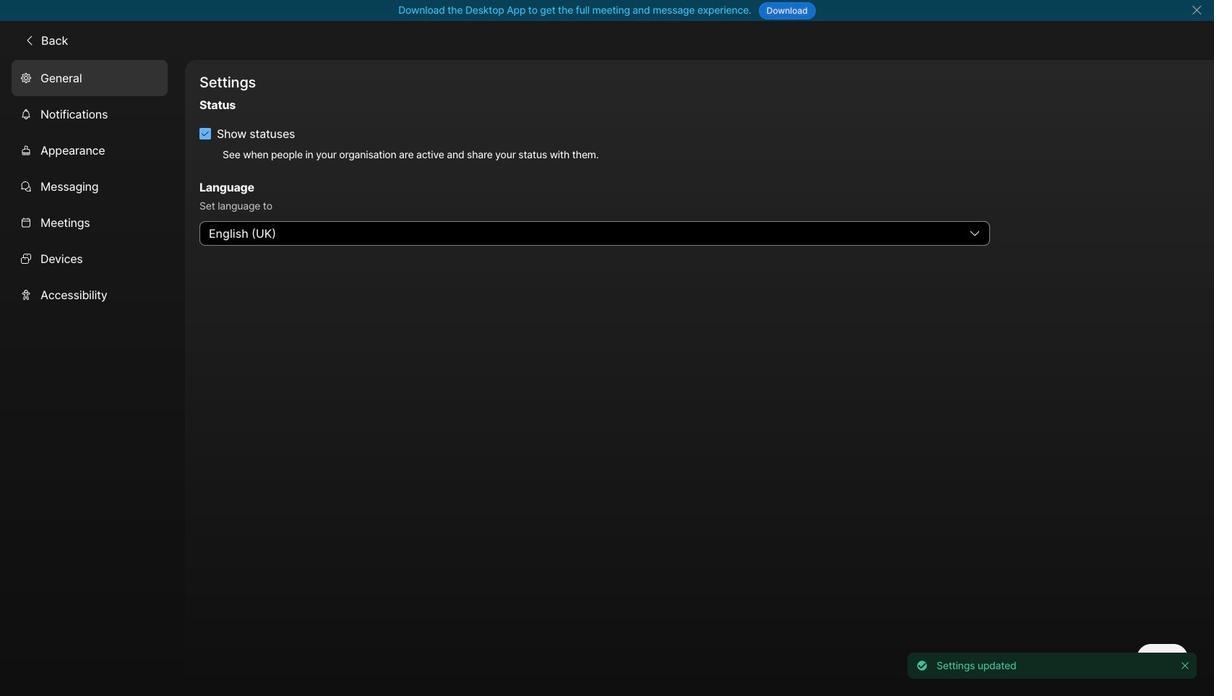Task type: locate. For each thing, give the bounding box(es) containing it.
alert
[[902, 647, 1203, 685]]

meetings tab
[[12, 204, 168, 241]]

general tab
[[12, 60, 168, 96]]

accessibility tab
[[12, 277, 168, 313]]

settings navigation
[[0, 60, 185, 696]]

cancel_16 image
[[1192, 4, 1203, 16]]



Task type: vqa. For each thing, say whether or not it's contained in the screenshot.
notifications tab
yes



Task type: describe. For each thing, give the bounding box(es) containing it.
devices tab
[[12, 241, 168, 277]]

notifications tab
[[12, 96, 168, 132]]

messaging tab
[[12, 168, 168, 204]]

appearance tab
[[12, 132, 168, 168]]



